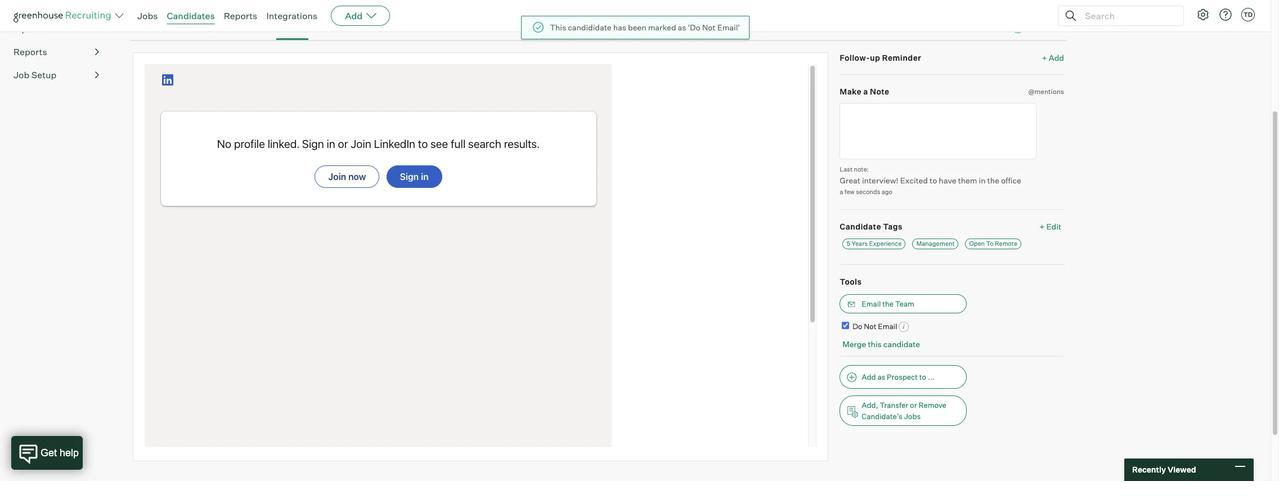 Task type: locate. For each thing, give the bounding box(es) containing it.
0 horizontal spatial as
[[678, 23, 686, 32]]

0 horizontal spatial jobs
[[137, 10, 158, 21]]

1 horizontal spatial jobs
[[904, 412, 921, 421]]

open to remote
[[969, 240, 1017, 248]]

1 horizontal spatial as
[[877, 372, 885, 381]]

0 horizontal spatial a
[[840, 188, 843, 196]]

seconds
[[856, 188, 880, 196]]

0 horizontal spatial the
[[882, 299, 894, 308]]

1 horizontal spatial add
[[862, 372, 876, 381]]

1 vertical spatial +
[[1039, 221, 1045, 231]]

candidates link up pipeline link
[[14, 0, 99, 12]]

+ inside 'link'
[[1039, 221, 1045, 231]]

remove
[[919, 401, 946, 410]]

jobs
[[137, 10, 158, 21], [904, 412, 921, 421]]

tags
[[883, 221, 903, 231]]

candidates link right jobs link
[[167, 10, 215, 21]]

open
[[969, 240, 985, 248]]

job right 1
[[150, 21, 164, 30]]

+ left edit
[[1039, 221, 1045, 231]]

a inside last note: great interview! excited to have them in the office a few seconds ago
[[840, 188, 843, 196]]

None text field
[[840, 103, 1037, 159]]

0 vertical spatial as
[[678, 23, 686, 32]]

as left prospect
[[877, 372, 885, 381]]

0 vertical spatial email
[[862, 299, 881, 308]]

or
[[910, 401, 917, 410]]

5 years experience link
[[843, 239, 906, 249]]

+ down following link on the right top of the page
[[1042, 53, 1047, 62]]

the inside button
[[882, 299, 894, 308]]

as inside button
[[877, 372, 885, 381]]

Search text field
[[1082, 8, 1173, 24]]

a left few
[[840, 188, 843, 196]]

feed
[[207, 21, 225, 30]]

years
[[852, 240, 868, 248]]

a
[[863, 87, 868, 96], [840, 188, 843, 196]]

not right do
[[864, 322, 876, 331]]

1 vertical spatial to
[[919, 372, 926, 381]]

1 horizontal spatial the
[[987, 176, 999, 185]]

+ for + edit
[[1039, 221, 1045, 231]]

make a note
[[840, 87, 889, 96]]

as left 'do
[[678, 23, 686, 32]]

1 vertical spatial reports link
[[14, 45, 99, 59]]

0 vertical spatial job
[[150, 21, 164, 30]]

1 horizontal spatial reports
[[224, 10, 257, 21]]

transfer
[[880, 401, 908, 410]]

viewed
[[1168, 465, 1196, 475]]

candidates link
[[14, 0, 99, 12], [167, 10, 215, 21]]

reports link
[[224, 10, 257, 21], [14, 45, 99, 59]]

td button
[[1241, 8, 1255, 21]]

reports link for job setup link
[[14, 45, 99, 59]]

0 horizontal spatial to
[[919, 372, 926, 381]]

experience
[[869, 240, 902, 248]]

@mentions
[[1028, 87, 1064, 96]]

on 1 job
[[133, 21, 164, 30]]

1 horizontal spatial candidates link
[[167, 10, 215, 21]]

candidates up pipeline
[[14, 0, 63, 11]]

1 vertical spatial add
[[1049, 53, 1064, 62]]

candidate
[[883, 339, 920, 349]]

candidate's
[[862, 412, 902, 421]]

1 horizontal spatial to
[[930, 176, 937, 185]]

email inside button
[[862, 299, 881, 308]]

0 horizontal spatial reports link
[[14, 45, 99, 59]]

in
[[979, 176, 986, 185]]

1 horizontal spatial reports link
[[224, 10, 257, 21]]

the inside last note: great interview! excited to have them in the office a few seconds ago
[[987, 176, 999, 185]]

1 horizontal spatial candidates
[[167, 10, 215, 21]]

1 vertical spatial as
[[877, 372, 885, 381]]

1 vertical spatial jobs
[[904, 412, 921, 421]]

1 vertical spatial job
[[14, 69, 29, 81]]

job setup
[[14, 69, 56, 81]]

the
[[987, 176, 999, 185], [882, 299, 894, 308]]

not right 'do
[[702, 23, 716, 32]]

+ edit link
[[1037, 219, 1064, 234]]

to left ...
[[919, 372, 926, 381]]

add, transfer or remove candidate's jobs button
[[840, 395, 967, 426]]

1 vertical spatial a
[[840, 188, 843, 196]]

ago
[[882, 188, 892, 196]]

this
[[550, 23, 566, 32]]

0 vertical spatial the
[[987, 176, 999, 185]]

0 vertical spatial reports
[[224, 10, 257, 21]]

td
[[1244, 11, 1253, 19]]

the right 'in'
[[987, 176, 999, 185]]

0 vertical spatial add
[[345, 10, 362, 21]]

email up merge this candidate link
[[878, 322, 897, 331]]

management
[[916, 240, 955, 248]]

0 vertical spatial +
[[1042, 53, 1047, 62]]

0 horizontal spatial not
[[702, 23, 716, 32]]

add inside popup button
[[345, 10, 362, 21]]

0 vertical spatial not
[[702, 23, 716, 32]]

0 vertical spatial jobs
[[137, 10, 158, 21]]

add,
[[862, 401, 878, 410]]

0 vertical spatial a
[[863, 87, 868, 96]]

0 horizontal spatial job
[[14, 69, 29, 81]]

a left note
[[863, 87, 868, 96]]

0 horizontal spatial add
[[345, 10, 362, 21]]

job
[[150, 21, 164, 30], [14, 69, 29, 81]]

candidate
[[840, 221, 881, 231]]

following
[[1029, 23, 1064, 32]]

candidates right jobs link
[[167, 10, 215, 21]]

jobs inside add, transfer or remove candidate's jobs
[[904, 412, 921, 421]]

management link
[[912, 239, 959, 249]]

add inside button
[[862, 372, 876, 381]]

greenhouse recruiting image
[[14, 9, 115, 23]]

on 1 job link
[[133, 21, 164, 37]]

has
[[613, 23, 626, 32]]

not
[[702, 23, 716, 32], [864, 322, 876, 331]]

2 vertical spatial add
[[862, 372, 876, 381]]

email
[[862, 299, 881, 308], [878, 322, 897, 331]]

pipeline
[[14, 23, 47, 34]]

1 vertical spatial the
[[882, 299, 894, 308]]

1 horizontal spatial job
[[150, 21, 164, 30]]

as
[[678, 23, 686, 32], [877, 372, 885, 381]]

note:
[[854, 165, 869, 173]]

email up do not email
[[862, 299, 881, 308]]

1 vertical spatial not
[[864, 322, 876, 331]]

candidates
[[14, 0, 63, 11], [167, 10, 215, 21]]

to left have on the right top of the page
[[930, 176, 937, 185]]

linkedin
[[276, 21, 308, 30]]

details
[[238, 21, 263, 30]]

do not email
[[853, 322, 897, 331]]

merge this candidate link
[[843, 339, 920, 349]]

remote
[[995, 240, 1017, 248]]

interview!
[[862, 176, 898, 185]]

activity feed link
[[177, 21, 225, 37]]

job left setup in the top left of the page
[[14, 69, 29, 81]]

td button
[[1239, 6, 1257, 24]]

0 vertical spatial reports link
[[224, 10, 257, 21]]

add as prospect to ...
[[862, 372, 935, 381]]

the left team
[[882, 299, 894, 308]]

activity
[[177, 21, 205, 30]]

...
[[928, 372, 935, 381]]

recently
[[1132, 465, 1166, 475]]

office
[[1001, 176, 1021, 185]]

add
[[345, 10, 362, 21], [1049, 53, 1064, 62], [862, 372, 876, 381]]

0 horizontal spatial reports
[[14, 46, 47, 58]]

reports
[[224, 10, 257, 21], [14, 46, 47, 58]]

this
[[868, 339, 882, 349]]

0 vertical spatial to
[[930, 176, 937, 185]]



Task type: vqa. For each thing, say whether or not it's contained in the screenshot.
2nd REQUEST
no



Task type: describe. For each thing, give the bounding box(es) containing it.
marked
[[648, 23, 676, 32]]

candidate tags
[[840, 221, 903, 231]]

details link
[[238, 21, 263, 37]]

note
[[870, 87, 889, 96]]

follow-up reminder
[[840, 53, 921, 62]]

make
[[840, 87, 862, 96]]

0 horizontal spatial candidates link
[[14, 0, 99, 12]]

on
[[133, 21, 144, 30]]

activity feed
[[177, 21, 225, 30]]

following link
[[1029, 22, 1064, 33]]

team
[[895, 299, 914, 308]]

1 vertical spatial reports
[[14, 46, 47, 58]]

linkedin link
[[276, 21, 308, 37]]

email the team button
[[840, 294, 967, 313]]

great
[[840, 176, 860, 185]]

0 horizontal spatial candidates
[[14, 0, 63, 11]]

to
[[986, 240, 993, 248]]

reminder
[[882, 53, 921, 62]]

pipeline link
[[14, 22, 99, 36]]

them
[[958, 176, 977, 185]]

add button
[[331, 6, 390, 26]]

5
[[847, 240, 850, 248]]

excited
[[900, 176, 928, 185]]

+ edit
[[1039, 221, 1061, 231]]

+ add link
[[1042, 52, 1064, 63]]

candididate
[[568, 23, 611, 32]]

1 horizontal spatial a
[[863, 87, 868, 96]]

to inside button
[[919, 372, 926, 381]]

2 horizontal spatial add
[[1049, 53, 1064, 62]]

integrations link
[[266, 10, 317, 21]]

merge
[[843, 339, 866, 349]]

email the team
[[862, 299, 914, 308]]

email'
[[717, 23, 740, 32]]

integrations
[[266, 10, 317, 21]]

'do
[[688, 23, 700, 32]]

up
[[870, 53, 880, 62]]

job setup link
[[14, 68, 99, 82]]

recently viewed
[[1132, 465, 1196, 475]]

this candididate has been marked as 'do not email'
[[550, 23, 740, 32]]

last
[[840, 165, 853, 173]]

prospect
[[887, 372, 918, 381]]

last note: great interview! excited to have them in the office a few seconds ago
[[840, 165, 1021, 196]]

merge this candidate
[[843, 339, 920, 349]]

few
[[845, 188, 855, 196]]

1 horizontal spatial not
[[864, 322, 876, 331]]

setup
[[31, 69, 56, 81]]

Do Not Email checkbox
[[842, 322, 849, 329]]

1
[[145, 21, 148, 30]]

edit
[[1046, 221, 1061, 231]]

tools
[[840, 277, 862, 286]]

jobs link
[[137, 10, 158, 21]]

+ for + add
[[1042, 53, 1047, 62]]

reports link for the integrations link
[[224, 10, 257, 21]]

open to remote link
[[965, 239, 1021, 249]]

+ add
[[1042, 53, 1064, 62]]

1 vertical spatial email
[[878, 322, 897, 331]]

add as prospect to ... button
[[840, 365, 967, 389]]

add for add as prospect to ...
[[862, 372, 876, 381]]

add for add
[[345, 10, 362, 21]]

follow-
[[840, 53, 870, 62]]

do
[[853, 322, 862, 331]]

been
[[628, 23, 646, 32]]

to inside last note: great interview! excited to have them in the office a few seconds ago
[[930, 176, 937, 185]]

@mentions link
[[1028, 86, 1064, 97]]

have
[[939, 176, 956, 185]]

configure image
[[1196, 8, 1210, 21]]

5 years experience
[[847, 240, 902, 248]]



